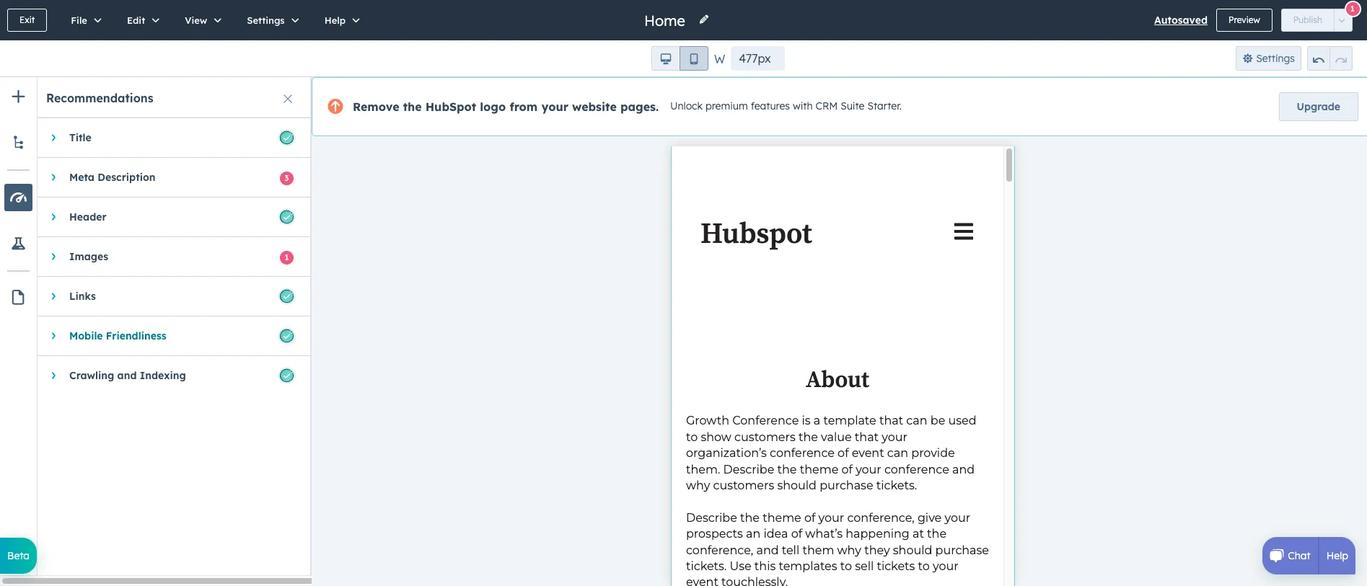 Task type: describe. For each thing, give the bounding box(es) containing it.
publish
[[1293, 14, 1322, 25]]

your
[[541, 100, 568, 114]]

crm
[[816, 100, 838, 113]]

unlock
[[670, 100, 703, 113]]

preview
[[1229, 14, 1260, 25]]

meta description
[[69, 171, 156, 184]]

0 horizontal spatial settings
[[247, 14, 285, 26]]

help button
[[309, 0, 370, 40]]

friendliness
[[106, 330, 166, 343]]

mobile friendliness button
[[38, 317, 296, 356]]

remove
[[353, 100, 399, 114]]

1 horizontal spatial help
[[1327, 550, 1348, 563]]

preview button
[[1216, 9, 1272, 32]]

upgrade link
[[1279, 92, 1359, 121]]

from
[[510, 100, 538, 114]]

autosaved button
[[1154, 12, 1208, 29]]

publish group
[[1281, 9, 1353, 32]]

links button
[[38, 277, 296, 316]]

close image
[[284, 95, 292, 103]]

features
[[751, 100, 790, 113]]

edit button
[[112, 0, 170, 40]]

view button
[[170, 0, 232, 40]]

caret image for images
[[52, 253, 55, 261]]

edit
[[127, 14, 145, 26]]

remove the hubspot logo from your website pages.
[[353, 100, 659, 114]]

w
[[714, 52, 725, 66]]

upgrade
[[1297, 100, 1341, 113]]

chat
[[1288, 550, 1311, 563]]

mobile friendliness
[[69, 330, 166, 343]]

1
[[1351, 3, 1355, 13]]

1 horizontal spatial settings
[[1256, 52, 1295, 65]]

suite
[[841, 100, 865, 113]]



Task type: vqa. For each thing, say whether or not it's contained in the screenshot.
left tools
no



Task type: locate. For each thing, give the bounding box(es) containing it.
exit link
[[7, 9, 47, 32]]

settings right view button
[[247, 14, 285, 26]]

2 group from the left
[[1307, 46, 1353, 71]]

autosaved
[[1154, 14, 1208, 27]]

header button
[[38, 198, 296, 237]]

starter.
[[867, 100, 902, 113]]

premium
[[706, 100, 748, 113]]

the
[[403, 100, 422, 114]]

0 horizontal spatial settings button
[[232, 0, 309, 40]]

caret image inside title dropdown button
[[52, 133, 55, 142]]

caret image left images
[[52, 253, 55, 261]]

caret image left title
[[52, 133, 55, 142]]

settings
[[247, 14, 285, 26], [1256, 52, 1295, 65]]

caret image inside links dropdown button
[[52, 292, 55, 301]]

caret image for links
[[52, 292, 55, 301]]

header
[[69, 211, 106, 224]]

mobile
[[69, 330, 103, 343]]

caret image for meta description
[[52, 173, 55, 182]]

pages.
[[620, 100, 659, 114]]

caret image inside header dropdown button
[[52, 213, 55, 221]]

0 vertical spatial settings button
[[232, 0, 309, 40]]

1 horizontal spatial settings button
[[1236, 46, 1302, 71]]

recommendations
[[46, 91, 153, 105]]

settings button
[[232, 0, 309, 40], [1236, 46, 1302, 71]]

0 horizontal spatial group
[[652, 46, 708, 71]]

1 vertical spatial caret image
[[52, 292, 55, 301]]

view
[[185, 14, 207, 26]]

help
[[324, 14, 346, 26], [1327, 550, 1348, 563]]

caret image inside mobile friendliness dropdown button
[[52, 332, 55, 341]]

1 group from the left
[[652, 46, 708, 71]]

None field
[[643, 10, 690, 30]]

caret image for mobile friendliness
[[52, 332, 55, 341]]

caret image for crawling and indexing
[[52, 372, 55, 380]]

1 caret image from the top
[[52, 133, 55, 142]]

meta
[[69, 171, 95, 184]]

1 caret image from the top
[[52, 253, 55, 261]]

help inside button
[[324, 14, 346, 26]]

1 vertical spatial help
[[1327, 550, 1348, 563]]

caret image inside meta description dropdown button
[[52, 173, 55, 182]]

group down publish group at the top right
[[1307, 46, 1353, 71]]

1 vertical spatial settings button
[[1236, 46, 1302, 71]]

caret image
[[52, 253, 55, 261], [52, 292, 55, 301]]

beta button
[[0, 538, 37, 574]]

caret image inside crawling and indexing dropdown button
[[52, 372, 55, 380]]

file
[[71, 14, 87, 26]]

caret image
[[52, 133, 55, 142], [52, 173, 55, 182], [52, 213, 55, 221], [52, 332, 55, 341], [52, 372, 55, 380]]

crawling
[[69, 369, 114, 382]]

1 vertical spatial settings
[[1256, 52, 1295, 65]]

caret image left the crawling
[[52, 372, 55, 380]]

with
[[793, 100, 813, 113]]

crawling and indexing button
[[38, 356, 296, 395]]

file button
[[56, 0, 112, 40]]

links
[[69, 290, 96, 303]]

0 vertical spatial settings
[[247, 14, 285, 26]]

settings down preview button
[[1256, 52, 1295, 65]]

caret image for title
[[52, 133, 55, 142]]

0 horizontal spatial help
[[324, 14, 346, 26]]

logo
[[480, 100, 506, 114]]

caret image left the links
[[52, 292, 55, 301]]

hubspot
[[425, 100, 476, 114]]

group left w
[[652, 46, 708, 71]]

0 vertical spatial caret image
[[52, 253, 55, 261]]

indexing
[[140, 369, 186, 382]]

crawling and indexing
[[69, 369, 186, 382]]

group
[[652, 46, 708, 71], [1307, 46, 1353, 71]]

publish button
[[1281, 9, 1335, 32]]

2 caret image from the top
[[52, 292, 55, 301]]

caret image left header on the left top of the page
[[52, 213, 55, 221]]

description
[[98, 171, 156, 184]]

exit
[[19, 14, 35, 25]]

caret image for header
[[52, 213, 55, 221]]

2 caret image from the top
[[52, 173, 55, 182]]

5 caret image from the top
[[52, 372, 55, 380]]

caret image left the mobile
[[52, 332, 55, 341]]

0 vertical spatial help
[[324, 14, 346, 26]]

beta
[[7, 550, 30, 563]]

1 horizontal spatial group
[[1307, 46, 1353, 71]]

title
[[69, 131, 91, 144]]

images
[[69, 250, 108, 263]]

4 caret image from the top
[[52, 332, 55, 341]]

images button
[[38, 237, 296, 276]]

unlock premium features with crm suite starter.
[[670, 100, 902, 113]]

title button
[[38, 118, 296, 157]]

meta description button
[[38, 158, 296, 197]]

and
[[117, 369, 137, 382]]

caret image inside images dropdown button
[[52, 253, 55, 261]]

3 caret image from the top
[[52, 213, 55, 221]]

website
[[572, 100, 617, 114]]

None text field
[[731, 46, 785, 71]]

caret image left meta
[[52, 173, 55, 182]]



